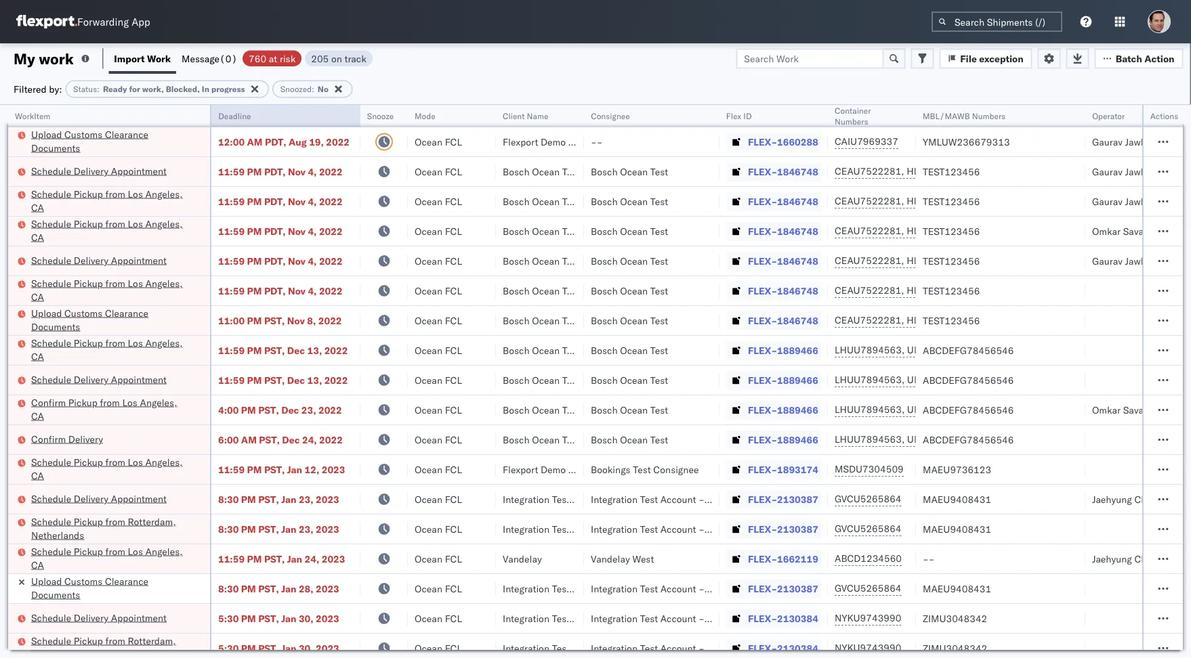 Task type: describe. For each thing, give the bounding box(es) containing it.
1 ocean fcl from the top
[[415, 136, 462, 148]]

1660288
[[777, 136, 818, 148]]

24, for 2022
[[302, 434, 317, 446]]

choi
[[1135, 494, 1155, 505]]

3 flex-1889466 from the top
[[748, 404, 818, 416]]

message (0)
[[182, 53, 237, 64]]

container numbers button
[[828, 102, 903, 127]]

4 uetu5238478 from the top
[[907, 434, 973, 446]]

1846748 for first schedule pickup from los angeles, ca "link"
[[777, 195, 818, 207]]

7 flex- from the top
[[748, 315, 777, 327]]

1 integration test account - karl lagerfeld from the top
[[591, 494, 767, 505]]

11:59 pm pdt, nov 4, 2022 for 3rd schedule pickup from los angeles, ca "link"
[[218, 285, 343, 297]]

at
[[269, 53, 277, 64]]

11 ocean fcl from the top
[[415, 434, 462, 446]]

760 at risk
[[249, 53, 296, 64]]

batch
[[1116, 53, 1142, 64]]

2 zimu3048342 from the top
[[923, 643, 987, 655]]

2 flex-2130387 from the top
[[748, 523, 818, 535]]

customs for 11:00 pm pst, nov 8, 2022
[[64, 307, 102, 319]]

appointment for 8:30 pm pst, jan 23, 2023
[[111, 493, 167, 505]]

: for snoozed
[[312, 84, 314, 94]]

numbers for container numbers
[[835, 116, 868, 126]]

4 flex- from the top
[[748, 225, 777, 237]]

19,
[[309, 136, 324, 148]]

2 gaurav jawla from the top
[[1092, 166, 1149, 178]]

clearance for 12:00 am pdt, aug 19, 2022
[[105, 128, 148, 140]]

11:59 pm pst, jan 12, 2023
[[218, 464, 345, 476]]

client
[[503, 111, 525, 121]]

6:00
[[218, 434, 239, 446]]

11 flex- from the top
[[748, 434, 777, 446]]

4 ceau7522281, from the top
[[835, 255, 904, 267]]

5 integration test account - karl lagerfeld from the top
[[591, 643, 767, 655]]

2 nyku9743990 from the top
[[835, 642, 901, 654]]

6 test123456 from the top
[[923, 315, 980, 327]]

rotterdam, for 8:30 pm pst, jan 23, 2023
[[128, 516, 176, 528]]

action
[[1145, 53, 1175, 64]]

11:59 for 4th schedule delivery appointment button from the bottom of the page
[[218, 255, 245, 267]]

resize handle column header for client name button
[[568, 105, 584, 659]]

1 11:59 pm pdt, nov 4, 2022 from the top
[[218, 166, 343, 178]]

confirm delivery
[[31, 433, 103, 445]]

risk
[[280, 53, 296, 64]]

1 30, from the top
[[299, 613, 313, 625]]

caiu7969337
[[835, 136, 898, 147]]

blocked,
[[166, 84, 200, 94]]

deadline button
[[211, 108, 347, 121]]

flexport. image
[[16, 15, 77, 28]]

1 flex- from the top
[[748, 136, 777, 148]]

11:59 pm pst, jan 24, 2023
[[218, 553, 345, 565]]

2 karl from the top
[[707, 523, 724, 535]]

14 ocean fcl from the top
[[415, 523, 462, 535]]

4, for 5th schedule pickup from los angeles, ca "link" from the bottom of the page
[[308, 225, 317, 237]]

customs for 12:00 am pdt, aug 19, 2022
[[64, 128, 102, 140]]

28,
[[299, 583, 313, 595]]

schedule pickup from rotterdam, netherlands button for 5:30 pm pst, jan 30, 2023
[[31, 635, 192, 659]]

flex id
[[726, 111, 752, 121]]

1 nyku9743990 from the top
[[835, 613, 901, 624]]

1 lhuu7894563, from the top
[[835, 344, 905, 356]]

14 flex- from the top
[[748, 523, 777, 535]]

for
[[129, 84, 140, 94]]

schedule delivery appointment link for 11:59 pm pst, dec 13, 2022
[[31, 373, 167, 387]]

18 fcl from the top
[[445, 643, 462, 655]]

am for pst,
[[241, 434, 257, 446]]

5 schedule pickup from los angeles, ca button from the top
[[31, 456, 192, 484]]

ca for sixth schedule pickup from los angeles, ca "link" from the top
[[31, 559, 44, 571]]

13 flex- from the top
[[748, 494, 777, 505]]

18 ocean fcl from the top
[[415, 643, 462, 655]]

dec up 4:00 pm pst, dec 23, 2022
[[287, 374, 305, 386]]

dec up 6:00 am pst, dec 24, 2022
[[281, 404, 299, 416]]

2 lhuu7894563, uetu5238478 from the top
[[835, 374, 973, 386]]

no
[[318, 84, 329, 94]]

1 vertical spatial --
[[923, 553, 935, 565]]

omkar for lhuu7894563, uetu5238478
[[1092, 404, 1121, 416]]

in
[[202, 84, 209, 94]]

snoozed
[[280, 84, 312, 94]]

3 karl from the top
[[707, 583, 724, 595]]

2 lagerfeld from the top
[[727, 523, 767, 535]]

hlxu8034992 for 3rd schedule pickup from los angeles, ca "link"
[[979, 285, 1045, 296]]

11:59 for 4th schedule pickup from los angeles, ca button from the top of the page
[[218, 345, 245, 356]]

gaurav jawla for schedule pickup from los angeles, ca
[[1092, 195, 1149, 207]]

3 schedule pickup from los angeles, ca link from the top
[[31, 277, 192, 304]]

flex-1662119
[[748, 553, 818, 565]]

11:00
[[218, 315, 245, 327]]

2 gvcu5265864 from the top
[[835, 523, 902, 535]]

5 account from the top
[[660, 643, 696, 655]]

app
[[132, 15, 150, 28]]

4 hlxu6269489, from the top
[[907, 255, 976, 267]]

1 2130384 from the top
[[777, 613, 818, 625]]

schedule delivery appointment for 8:30 pm pst, jan 23, 2023
[[31, 493, 167, 505]]

3 flex- from the top
[[748, 195, 777, 207]]

flexport demo consignee for -
[[503, 136, 614, 148]]

status
[[73, 84, 97, 94]]

delivery for 11:59 pm pdt, nov 4, 2022
[[74, 165, 109, 177]]

track
[[345, 53, 366, 64]]

maeu9736123
[[923, 464, 991, 476]]

confirm delivery button
[[31, 433, 103, 448]]

23, for confirm pickup from los angeles, ca
[[301, 404, 316, 416]]

schedule for 4th schedule pickup from los angeles, ca button from the top of the page
[[31, 337, 71, 349]]

schedule delivery appointment link for 8:30 pm pst, jan 23, 2023
[[31, 492, 167, 506]]

1 fcl from the top
[[445, 136, 462, 148]]

1 account from the top
[[660, 494, 696, 505]]

import work button
[[109, 43, 176, 74]]

4 lhuu7894563, from the top
[[835, 434, 905, 446]]

17 fcl from the top
[[445, 613, 462, 625]]

hlxu8034992 for 5th schedule pickup from los angeles, ca "link" from the bottom of the page
[[979, 225, 1045, 237]]

msdu7304509
[[835, 463, 904, 475]]

abcd1234560
[[835, 553, 902, 565]]

schedule delivery appointment for 5:30 pm pst, jan 30, 2023
[[31, 612, 167, 624]]

8,
[[307, 315, 316, 327]]

11:59 for second schedule pickup from los angeles, ca button from the bottom of the page
[[218, 464, 245, 476]]

ymluw236679313
[[923, 136, 1010, 148]]

205
[[311, 53, 329, 64]]

pickup for 'confirm pickup from los angeles, ca' "link" at the left
[[68, 397, 97, 409]]

ceau7522281, hlxu6269489, hlxu8034992 for first schedule pickup from los angeles, ca button from the top of the page
[[835, 195, 1045, 207]]

5 integration from the top
[[591, 643, 638, 655]]

2 1889466 from the top
[[777, 374, 818, 386]]

1 lhuu7894563, uetu5238478 from the top
[[835, 344, 973, 356]]

4 schedule pickup from los angeles, ca from the top
[[31, 337, 183, 363]]

confirm for confirm delivery
[[31, 433, 66, 445]]

forwarding app
[[77, 15, 150, 28]]

schedule pickup from rotterdam, netherlands for 5:30 pm pst, jan 30, 2023
[[31, 635, 176, 659]]

demo for bookings
[[541, 464, 566, 476]]

west
[[632, 553, 654, 565]]

2 ocean fcl from the top
[[415, 166, 462, 178]]

demo for -
[[541, 136, 566, 148]]

workitem
[[15, 111, 50, 121]]

1846748 for 11:00 pm pst, nov 8, 2022 upload customs clearance documents "link"
[[777, 315, 818, 327]]

id
[[744, 111, 752, 121]]

2 flex-1889466 from the top
[[748, 374, 818, 386]]

2 maeu9408431 from the top
[[923, 523, 991, 535]]

message
[[182, 53, 220, 64]]

filtered
[[14, 83, 47, 95]]

flex id button
[[720, 108, 814, 121]]

snooze
[[367, 111, 394, 121]]

2 integration from the top
[[591, 523, 638, 535]]

schedule for 5:30 pm pst, jan 30, 2023's schedule pickup from rotterdam, netherlands button
[[31, 635, 71, 647]]

omkar savant for ceau7522281, hlxu6269489, hlxu8034992
[[1092, 225, 1153, 237]]

schedule delivery appointment for 11:59 pm pdt, nov 4, 2022
[[31, 165, 167, 177]]

pickup for 5th schedule pickup from los angeles, ca "link" from the bottom of the page
[[74, 218, 103, 230]]

6 schedule pickup from los angeles, ca button from the top
[[31, 545, 192, 574]]

16 flex- from the top
[[748, 583, 777, 595]]

pickup for 3rd schedule pickup from los angeles, ca "link" from the bottom
[[74, 337, 103, 349]]

8:30 pm pst, jan 28, 2023
[[218, 583, 339, 595]]

5 lagerfeld from the top
[[727, 643, 767, 655]]

schedule for second schedule pickup from los angeles, ca button from the bottom of the page
[[31, 456, 71, 468]]

upload customs clearance documents for 12:00 am pdt, aug 19, 2022
[[31, 128, 148, 154]]

gaurav for schedule delivery appointment
[[1092, 255, 1123, 267]]

ceau7522281, hlxu6269489, hlxu8034992 for 4th schedule delivery appointment button from the bottom of the page
[[835, 255, 1045, 267]]

13 ocean fcl from the top
[[415, 494, 462, 505]]

jawla for upload customs clearance documents
[[1125, 136, 1149, 148]]

2 8:30 pm pst, jan 23, 2023 from the top
[[218, 523, 339, 535]]

file exception
[[960, 53, 1024, 64]]

2 schedule pickup from los angeles, ca link from the top
[[31, 217, 192, 244]]

1 integration from the top
[[591, 494, 638, 505]]

operator
[[1092, 111, 1125, 121]]

flex
[[726, 111, 742, 121]]

gaurav jawla for upload customs clearance documents
[[1092, 136, 1149, 148]]

delivery for 8:30 pm pst, jan 23, 2023
[[74, 493, 109, 505]]

205 on track
[[311, 53, 366, 64]]

7 11:59 from the top
[[218, 374, 245, 386]]

3 ocean fcl from the top
[[415, 195, 462, 207]]

1893174
[[777, 464, 818, 476]]

flex-1660288
[[748, 136, 818, 148]]

3 fcl from the top
[[445, 195, 462, 207]]

savant for lhuu7894563, uetu5238478
[[1123, 404, 1153, 416]]

ca for first schedule pickup from los angeles, ca "link"
[[31, 202, 44, 213]]

12 flex- from the top
[[748, 464, 777, 476]]

11 fcl from the top
[[445, 434, 462, 446]]

0 horizontal spatial --
[[591, 136, 603, 148]]

jaehyung choi - test o
[[1092, 494, 1191, 505]]

4 integration test account - karl lagerfeld from the top
[[591, 613, 767, 625]]

2 account from the top
[[660, 523, 696, 535]]

4 lagerfeld from the top
[[727, 613, 767, 625]]

mode button
[[408, 108, 482, 121]]

mbl/mawb numbers
[[923, 111, 1006, 121]]

1 zimu3048342 from the top
[[923, 613, 987, 625]]

schedule delivery appointment link for 11:59 pm pdt, nov 4, 2022
[[31, 164, 167, 178]]

actions
[[1151, 111, 1179, 121]]

4 abcdefg78456546 from the top
[[923, 434, 1014, 446]]

ready
[[103, 84, 127, 94]]

6 hlxu6269489, from the top
[[907, 314, 976, 326]]

progress
[[211, 84, 245, 94]]

on
[[331, 53, 342, 64]]

container numbers
[[835, 105, 871, 126]]

flex-1846748 for 11:00 pm pst, nov 8, 2022 upload customs clearance documents "link"
[[748, 315, 818, 327]]

flex-1893174
[[748, 464, 818, 476]]

schedule for 5:30 pm pst, jan 30, 2023's schedule delivery appointment button
[[31, 612, 71, 624]]

5 ocean fcl from the top
[[415, 255, 462, 267]]

schedule delivery appointment button for 11:59 pm pdt, nov 4, 2022
[[31, 164, 167, 179]]

4 4, from the top
[[308, 255, 317, 267]]

23, for schedule pickup from rotterdam, netherlands
[[299, 523, 313, 535]]

12,
[[305, 464, 319, 476]]

schedule for 4th schedule delivery appointment button from the bottom of the page
[[31, 254, 71, 266]]

4 11:59 pm pdt, nov 4, 2022 from the top
[[218, 255, 343, 267]]

1 11:59 pm pst, dec 13, 2022 from the top
[[218, 345, 348, 356]]

5 flex- from the top
[[748, 255, 777, 267]]

angeles, inside confirm pickup from los angeles, ca
[[140, 397, 177, 409]]

status : ready for work, blocked, in progress
[[73, 84, 245, 94]]

1 flex-2130384 from the top
[[748, 613, 818, 625]]

11 resize handle column header from the left
[[1167, 105, 1183, 659]]

import work
[[114, 53, 171, 64]]

1 4, from the top
[[308, 166, 317, 178]]

5 fcl from the top
[[445, 255, 462, 267]]

4 ocean fcl from the top
[[415, 225, 462, 237]]

numbers for mbl/mawb numbers
[[972, 111, 1006, 121]]

10 resize handle column header from the left
[[1157, 105, 1174, 659]]

aug
[[289, 136, 307, 148]]

mbl/mawb
[[923, 111, 970, 121]]

forwarding app link
[[16, 15, 150, 28]]

vandelay for vandelay west
[[591, 553, 630, 565]]

netherlands for 5:30
[[31, 649, 84, 659]]

upload customs clearance documents button for 12:00 am pdt, aug 19, 2022
[[31, 128, 192, 156]]

8 fcl from the top
[[445, 345, 462, 356]]

hlxu8034992 for first schedule pickup from los angeles, ca "link"
[[979, 195, 1045, 207]]

2 schedule pickup from los angeles, ca from the top
[[31, 218, 183, 243]]

3 lhuu7894563, from the top
[[835, 404, 905, 416]]

ca for 3rd schedule pickup from los angeles, ca "link" from the bottom
[[31, 351, 44, 363]]

delivery for 6:00 am pst, dec 24, 2022
[[68, 433, 103, 445]]

9 ocean fcl from the top
[[415, 374, 462, 386]]

deadline
[[218, 111, 251, 121]]

omkar savant for lhuu7894563, uetu5238478
[[1092, 404, 1153, 416]]

ceau7522281, for 11:00 pm pst, nov 8, 2022 upload customs clearance documents "link"
[[835, 314, 904, 326]]

confirm delivery link
[[31, 433, 103, 446]]

15 fcl from the top
[[445, 553, 462, 565]]

1 13, from the top
[[307, 345, 322, 356]]

confirm pickup from los angeles, ca
[[31, 397, 177, 422]]

work
[[147, 53, 171, 64]]

1 flex-2130387 from the top
[[748, 494, 818, 505]]

schedule delivery appointment for 11:59 pm pst, dec 13, 2022
[[31, 374, 167, 386]]

3 documents from the top
[[31, 589, 80, 601]]



Task type: locate. For each thing, give the bounding box(es) containing it.
schedule delivery appointment button for 11:59 pm pst, dec 13, 2022
[[31, 373, 167, 388]]

resize handle column header for mbl/mawb numbers button
[[1069, 105, 1085, 659]]

hlxu8034992
[[979, 165, 1045, 177], [979, 195, 1045, 207], [979, 225, 1045, 237], [979, 255, 1045, 267], [979, 285, 1045, 296], [979, 314, 1045, 326]]

numbers down container
[[835, 116, 868, 126]]

2 schedule delivery appointment button from the top
[[31, 254, 167, 269]]

rotterdam,
[[128, 516, 176, 528], [128, 635, 176, 647]]

6 schedule pickup from los angeles, ca link from the top
[[31, 545, 192, 572]]

container
[[835, 105, 871, 116]]

2 4, from the top
[[308, 195, 317, 207]]

2 upload customs clearance documents from the top
[[31, 307, 148, 333]]

11:59 pm pdt, nov 4, 2022 for 5th schedule pickup from los angeles, ca "link" from the bottom of the page
[[218, 225, 343, 237]]

24,
[[302, 434, 317, 446], [305, 553, 319, 565]]

3 maeu9408431 from the top
[[923, 583, 991, 595]]

4 schedule delivery appointment button from the top
[[31, 492, 167, 507]]

0 vertical spatial schedule pickup from rotterdam, netherlands button
[[31, 515, 192, 544]]

2 lhuu7894563, from the top
[[835, 374, 905, 386]]

4 11:59 from the top
[[218, 255, 245, 267]]

jawla for schedule delivery appointment
[[1125, 255, 1149, 267]]

11:00 pm pst, nov 8, 2022
[[218, 315, 342, 327]]

0 vertical spatial 11:59 pm pst, dec 13, 2022
[[218, 345, 348, 356]]

gvcu5265864 down msdu7304509
[[835, 493, 902, 505]]

flex-2130387 up the flex-1662119
[[748, 523, 818, 535]]

upload customs clearance documents for 11:00 pm pst, nov 8, 2022
[[31, 307, 148, 333]]

4 schedule pickup from los angeles, ca link from the top
[[31, 336, 192, 364]]

resize handle column header for deadline button
[[344, 105, 360, 659]]

by:
[[49, 83, 62, 95]]

: for status
[[97, 84, 100, 94]]

lhuu7894563, uetu5238478
[[835, 344, 973, 356], [835, 374, 973, 386], [835, 404, 973, 416], [835, 434, 973, 446]]

0 horizontal spatial vandelay
[[503, 553, 542, 565]]

upload for 11:00 pm pst, nov 8, 2022
[[31, 307, 62, 319]]

gvcu5265864 down abcd1234560
[[835, 583, 902, 595]]

pst,
[[264, 315, 285, 327], [264, 345, 285, 356], [264, 374, 285, 386], [258, 404, 279, 416], [259, 434, 280, 446], [264, 464, 285, 476], [258, 494, 279, 505], [258, 523, 279, 535], [264, 553, 285, 565], [258, 583, 279, 595], [258, 613, 279, 625], [258, 643, 279, 655]]

gaurav
[[1092, 136, 1123, 148], [1092, 166, 1123, 178], [1092, 195, 1123, 207], [1092, 255, 1123, 267]]

1 confirm from the top
[[31, 397, 66, 409]]

4, for first schedule pickup from los angeles, ca "link"
[[308, 195, 317, 207]]

3 upload customs clearance documents from the top
[[31, 576, 148, 601]]

1 customs from the top
[[64, 128, 102, 140]]

1 flex-1889466 from the top
[[748, 345, 818, 356]]

los
[[128, 188, 143, 200], [128, 218, 143, 230], [128, 277, 143, 289], [128, 337, 143, 349], [122, 397, 137, 409], [128, 456, 143, 468], [128, 546, 143, 558]]

netherlands for 8:30
[[31, 530, 84, 541]]

1 upload customs clearance documents link from the top
[[31, 128, 192, 155]]

4, for 3rd schedule pickup from los angeles, ca "link"
[[308, 285, 317, 297]]

1 hlxu8034992 from the top
[[979, 165, 1045, 177]]

delivery for 5:30 pm pst, jan 30, 2023
[[74, 612, 109, 624]]

dec up the 11:59 pm pst, jan 12, 2023
[[282, 434, 300, 446]]

Search Shipments (/) text field
[[932, 12, 1062, 32]]

24, up 12,
[[302, 434, 317, 446]]

2130387 up '1662119' in the bottom right of the page
[[777, 523, 818, 535]]

schedule pickup from rotterdam, netherlands button for 8:30 pm pst, jan 23, 2023
[[31, 515, 192, 544]]

2 schedule pickup from rotterdam, netherlands button from the top
[[31, 635, 192, 659]]

omkar for ceau7522281, hlxu6269489, hlxu8034992
[[1092, 225, 1121, 237]]

demo left bookings
[[541, 464, 566, 476]]

schedule pickup from rotterdam, netherlands link for 8:30
[[31, 515, 192, 542]]

0 vertical spatial upload customs clearance documents
[[31, 128, 148, 154]]

ceau7522281, hlxu6269489, hlxu8034992 for 4th schedule pickup from los angeles, ca button from the bottom of the page
[[835, 285, 1045, 296]]

6 ocean fcl from the top
[[415, 285, 462, 297]]

4:00
[[218, 404, 239, 416]]

confirm down confirm pickup from los angeles, ca
[[31, 433, 66, 445]]

0 vertical spatial 24,
[[302, 434, 317, 446]]

flex-2130387 down flex-1893174
[[748, 494, 818, 505]]

hlxu6269489,
[[907, 165, 976, 177], [907, 195, 976, 207], [907, 225, 976, 237], [907, 255, 976, 267], [907, 285, 976, 296], [907, 314, 976, 326]]

uetu5238478
[[907, 344, 973, 356], [907, 374, 973, 386], [907, 404, 973, 416], [907, 434, 973, 446]]

2 vertical spatial flex-2130387
[[748, 583, 818, 595]]

0 vertical spatial documents
[[31, 142, 80, 154]]

flex-
[[748, 136, 777, 148], [748, 166, 777, 178], [748, 195, 777, 207], [748, 225, 777, 237], [748, 255, 777, 267], [748, 285, 777, 297], [748, 315, 777, 327], [748, 345, 777, 356], [748, 374, 777, 386], [748, 404, 777, 416], [748, 434, 777, 446], [748, 464, 777, 476], [748, 494, 777, 505], [748, 523, 777, 535], [748, 553, 777, 565], [748, 583, 777, 595], [748, 613, 777, 625], [748, 643, 777, 655]]

pickup inside confirm pickup from los angeles, ca
[[68, 397, 97, 409]]

confirm inside confirm pickup from los angeles, ca
[[31, 397, 66, 409]]

13, down 8,
[[307, 345, 322, 356]]

my work
[[14, 49, 74, 68]]

1 vertical spatial upload customs clearance documents
[[31, 307, 148, 333]]

0 vertical spatial 5:30 pm pst, jan 30, 2023
[[218, 613, 339, 625]]

2 upload customs clearance documents link from the top
[[31, 307, 192, 334]]

1 vertical spatial rotterdam,
[[128, 635, 176, 647]]

3 integration from the top
[[591, 583, 638, 595]]

8:30 down 6:00
[[218, 494, 239, 505]]

1 vertical spatial omkar
[[1092, 404, 1121, 416]]

23, up 11:59 pm pst, jan 24, 2023
[[299, 523, 313, 535]]

my
[[14, 49, 35, 68]]

import
[[114, 53, 145, 64]]

11:59 pm pst, dec 13, 2022 down 11:00 pm pst, nov 8, 2022
[[218, 345, 348, 356]]

schedule for first schedule pickup from los angeles, ca button from the top of the page
[[31, 188, 71, 200]]

1 vertical spatial 8:30
[[218, 523, 239, 535]]

jawla for schedule pickup from los angeles, ca
[[1125, 195, 1149, 207]]

6 resize handle column header from the left
[[703, 105, 720, 659]]

2 ca from the top
[[31, 231, 44, 243]]

schedule pickup from los angeles, ca link
[[31, 187, 192, 214], [31, 217, 192, 244], [31, 277, 192, 304], [31, 336, 192, 364], [31, 456, 192, 483], [31, 545, 192, 572]]

1846748
[[777, 166, 818, 178], [777, 195, 818, 207], [777, 225, 818, 237], [777, 255, 818, 267], [777, 285, 818, 297], [777, 315, 818, 327]]

ca for fifth schedule pickup from los angeles, ca "link" from the top of the page
[[31, 470, 44, 482]]

1 vertical spatial flex-2130387
[[748, 523, 818, 535]]

nyku9743990
[[835, 613, 901, 624], [835, 642, 901, 654]]

2 abcdefg78456546 from the top
[[923, 374, 1014, 386]]

flex-1846748 for 5th schedule pickup from los angeles, ca "link" from the bottom of the page
[[748, 225, 818, 237]]

exception
[[979, 53, 1024, 64]]

11:59 pm pst, dec 13, 2022 up 4:00 pm pst, dec 23, 2022
[[218, 374, 348, 386]]

2 vertical spatial 23,
[[299, 523, 313, 535]]

confirm pickup from los angeles, ca link
[[31, 396, 192, 423]]

ocean fcl
[[415, 136, 462, 148], [415, 166, 462, 178], [415, 195, 462, 207], [415, 225, 462, 237], [415, 255, 462, 267], [415, 285, 462, 297], [415, 315, 462, 327], [415, 345, 462, 356], [415, 374, 462, 386], [415, 404, 462, 416], [415, 434, 462, 446], [415, 464, 462, 476], [415, 494, 462, 505], [415, 523, 462, 535], [415, 553, 462, 565], [415, 583, 462, 595], [415, 613, 462, 625], [415, 643, 462, 655]]

1 vertical spatial 2130387
[[777, 523, 818, 535]]

5 ceau7522281, hlxu6269489, hlxu8034992 from the top
[[835, 285, 1045, 296]]

demo down name
[[541, 136, 566, 148]]

work,
[[142, 84, 164, 94]]

o
[[1186, 494, 1191, 505]]

2 schedule pickup from los angeles, ca button from the top
[[31, 217, 192, 246]]

3 ca from the top
[[31, 291, 44, 303]]

1 vertical spatial schedule pickup from rotterdam, netherlands button
[[31, 635, 192, 659]]

abcdefg78456546
[[923, 345, 1014, 356], [923, 374, 1014, 386], [923, 404, 1014, 416], [923, 434, 1014, 446]]

11:59 for 4th schedule pickup from los angeles, ca button from the bottom of the page
[[218, 285, 245, 297]]

8:30 pm pst, jan 23, 2023 down the 11:59 pm pst, jan 12, 2023
[[218, 494, 339, 505]]

4,
[[308, 166, 317, 178], [308, 195, 317, 207], [308, 225, 317, 237], [308, 255, 317, 267], [308, 285, 317, 297]]

account
[[660, 494, 696, 505], [660, 523, 696, 535], [660, 583, 696, 595], [660, 613, 696, 625], [660, 643, 696, 655]]

8:30 pm pst, jan 23, 2023
[[218, 494, 339, 505], [218, 523, 339, 535]]

savant for ceau7522281, hlxu6269489, hlxu8034992
[[1123, 225, 1153, 237]]

fcl
[[445, 136, 462, 148], [445, 166, 462, 178], [445, 195, 462, 207], [445, 225, 462, 237], [445, 255, 462, 267], [445, 285, 462, 297], [445, 315, 462, 327], [445, 345, 462, 356], [445, 374, 462, 386], [445, 404, 462, 416], [445, 434, 462, 446], [445, 464, 462, 476], [445, 494, 462, 505], [445, 523, 462, 535], [445, 553, 462, 565], [445, 583, 462, 595], [445, 613, 462, 625], [445, 643, 462, 655]]

1 vertical spatial omkar savant
[[1092, 404, 1153, 416]]

1 vertical spatial maeu9408431
[[923, 523, 991, 535]]

flex-1660288 button
[[726, 132, 821, 151], [726, 132, 821, 151]]

0 vertical spatial 30,
[[299, 613, 313, 625]]

1 vertical spatial 8:30 pm pst, jan 23, 2023
[[218, 523, 339, 535]]

schedule for 4th schedule pickup from los angeles, ca button from the bottom of the page
[[31, 277, 71, 289]]

0 vertical spatial schedule pickup from rotterdam, netherlands link
[[31, 515, 192, 542]]

documents for 12:00
[[31, 142, 80, 154]]

consignee button
[[584, 108, 706, 121]]

0 vertical spatial gvcu5265864
[[835, 493, 902, 505]]

pickup
[[74, 188, 103, 200], [74, 218, 103, 230], [74, 277, 103, 289], [74, 337, 103, 349], [68, 397, 97, 409], [74, 456, 103, 468], [74, 516, 103, 528], [74, 546, 103, 558], [74, 635, 103, 647]]

1 vertical spatial upload
[[31, 307, 62, 319]]

2 netherlands from the top
[[31, 649, 84, 659]]

1 vertical spatial customs
[[64, 307, 102, 319]]

0 vertical spatial maeu9408431
[[923, 494, 991, 505]]

flexport demo consignee for bookings
[[503, 464, 614, 476]]

8:30 up 11:59 pm pst, jan 24, 2023
[[218, 523, 239, 535]]

numbers inside container numbers
[[835, 116, 868, 126]]

6 ceau7522281, hlxu6269489, hlxu8034992 from the top
[[835, 314, 1045, 326]]

2 vertical spatial customs
[[64, 576, 102, 587]]

schedule pickup from rotterdam, netherlands link
[[31, 515, 192, 542], [31, 635, 192, 659]]

1 vertical spatial 2130384
[[777, 643, 818, 655]]

flex-1889466 button
[[726, 341, 821, 360], [726, 341, 821, 360], [726, 371, 821, 390], [726, 371, 821, 390], [726, 401, 821, 420], [726, 401, 821, 420], [726, 431, 821, 450], [726, 431, 821, 450]]

1 vandelay from the left
[[503, 553, 542, 565]]

4:00 pm pst, dec 23, 2022
[[218, 404, 342, 416]]

0 vertical spatial upload customs clearance documents link
[[31, 128, 192, 155]]

flex-2130387 down the flex-1662119
[[748, 583, 818, 595]]

0 vertical spatial 2130387
[[777, 494, 818, 505]]

consignee inside button
[[591, 111, 630, 121]]

: left no
[[312, 84, 314, 94]]

los inside confirm pickup from los angeles, ca
[[122, 397, 137, 409]]

30,
[[299, 613, 313, 625], [299, 643, 313, 655]]

1 : from the left
[[97, 84, 100, 94]]

3 2130387 from the top
[[777, 583, 818, 595]]

1 vertical spatial documents
[[31, 321, 80, 333]]

appointment for 11:59 pm pst, dec 13, 2022
[[111, 374, 167, 386]]

23, up 6:00 am pst, dec 24, 2022
[[301, 404, 316, 416]]

ca for 'confirm pickup from los angeles, ca' "link" at the left
[[31, 410, 44, 422]]

client name
[[503, 111, 548, 121]]

2 vertical spatial maeu9408431
[[923, 583, 991, 595]]

6 1846748 from the top
[[777, 315, 818, 327]]

2 vertical spatial clearance
[[105, 576, 148, 587]]

delivery
[[74, 165, 109, 177], [74, 254, 109, 266], [74, 374, 109, 386], [68, 433, 103, 445], [74, 493, 109, 505], [74, 612, 109, 624]]

1 5:30 pm pst, jan 30, 2023 from the top
[[218, 613, 339, 625]]

9 11:59 from the top
[[218, 553, 245, 565]]

confirm inside 'link'
[[31, 433, 66, 445]]

1 2130387 from the top
[[777, 494, 818, 505]]

1 vertical spatial 13,
[[307, 374, 322, 386]]

11:59 for 5th schedule pickup from los angeles, ca button from the bottom
[[218, 225, 245, 237]]

2130387 down '1662119' in the bottom right of the page
[[777, 583, 818, 595]]

24, up "28,"
[[305, 553, 319, 565]]

1 schedule pickup from los angeles, ca from the top
[[31, 188, 183, 213]]

3 appointment from the top
[[111, 374, 167, 386]]

2 clearance from the top
[[105, 307, 148, 319]]

2 vertical spatial gvcu5265864
[[835, 583, 902, 595]]

delivery inside the confirm delivery 'link'
[[68, 433, 103, 445]]

5 schedule delivery appointment from the top
[[31, 612, 167, 624]]

flex-1846748 for first schedule pickup from los angeles, ca "link"
[[748, 195, 818, 207]]

1 vertical spatial gvcu5265864
[[835, 523, 902, 535]]

ca for 5th schedule pickup from los angeles, ca "link" from the bottom of the page
[[31, 231, 44, 243]]

1 vertical spatial zimu3048342
[[923, 643, 987, 655]]

2 uetu5238478 from the top
[[907, 374, 973, 386]]

0 vertical spatial flexport demo consignee
[[503, 136, 614, 148]]

11:59
[[218, 166, 245, 178], [218, 195, 245, 207], [218, 225, 245, 237], [218, 255, 245, 267], [218, 285, 245, 297], [218, 345, 245, 356], [218, 374, 245, 386], [218, 464, 245, 476], [218, 553, 245, 565]]

0 vertical spatial flex-2130387
[[748, 494, 818, 505]]

10 ocean fcl from the top
[[415, 404, 462, 416]]

vandelay west
[[591, 553, 654, 565]]

1 vertical spatial upload customs clearance documents link
[[31, 307, 192, 334]]

0 vertical spatial confirm
[[31, 397, 66, 409]]

schedule for first schedule pickup from los angeles, ca button from the bottom
[[31, 546, 71, 558]]

ceau7522281, for 3rd schedule pickup from los angeles, ca "link"
[[835, 285, 904, 296]]

ceau7522281, for first schedule pickup from los angeles, ca "link"
[[835, 195, 904, 207]]

delivery for 11:59 pm pst, dec 13, 2022
[[74, 374, 109, 386]]

6 schedule pickup from los angeles, ca from the top
[[31, 546, 183, 571]]

1 vertical spatial 11:59 pm pst, dec 13, 2022
[[218, 374, 348, 386]]

jaehyung
[[1092, 494, 1132, 505]]

24, for 2023
[[305, 553, 319, 565]]

numbers
[[972, 111, 1006, 121], [835, 116, 868, 126]]

numbers up the ymluw236679313 at the right
[[972, 111, 1006, 121]]

vandelay for vandelay
[[503, 553, 542, 565]]

resize handle column header for consignee button
[[703, 105, 720, 659]]

5 karl from the top
[[707, 643, 724, 655]]

1 vertical spatial clearance
[[105, 307, 148, 319]]

5 schedule delivery appointment link from the top
[[31, 612, 167, 625]]

3 account from the top
[[660, 583, 696, 595]]

schedule for schedule delivery appointment button corresponding to 8:30 pm pst, jan 23, 2023
[[31, 493, 71, 505]]

resize handle column header for workitem button
[[194, 105, 210, 659]]

8:30
[[218, 494, 239, 505], [218, 523, 239, 535], [218, 583, 239, 595]]

1 vertical spatial flexport demo consignee
[[503, 464, 614, 476]]

pickup for sixth schedule pickup from los angeles, ca "link" from the top
[[74, 546, 103, 558]]

17 flex- from the top
[[748, 613, 777, 625]]

2 confirm from the top
[[31, 433, 66, 445]]

from inside confirm pickup from los angeles, ca
[[100, 397, 120, 409]]

0 vertical spatial flex-2130384
[[748, 613, 818, 625]]

confirm pickup from los angeles, ca button
[[31, 396, 192, 425]]

2 flex- from the top
[[748, 166, 777, 178]]

-- down consignee button
[[591, 136, 603, 148]]

1 horizontal spatial numbers
[[972, 111, 1006, 121]]

1 vertical spatial 5:30
[[218, 643, 239, 655]]

0 vertical spatial clearance
[[105, 128, 148, 140]]

0 vertical spatial upload
[[31, 128, 62, 140]]

1 vertical spatial upload customs clearance documents button
[[31, 307, 192, 335]]

resize handle column header
[[194, 105, 210, 659], [344, 105, 360, 659], [392, 105, 408, 659], [480, 105, 496, 659], [568, 105, 584, 659], [703, 105, 720, 659], [812, 105, 828, 659], [900, 105, 916, 659], [1069, 105, 1085, 659], [1157, 105, 1174, 659], [1167, 105, 1183, 659]]

0 vertical spatial rotterdam,
[[128, 516, 176, 528]]

1 upload from the top
[[31, 128, 62, 140]]

11:59 pm pdt, nov 4, 2022 for first schedule pickup from los angeles, ca "link"
[[218, 195, 343, 207]]

mode
[[415, 111, 435, 121]]

angeles,
[[145, 188, 183, 200], [145, 218, 183, 230], [145, 277, 183, 289], [145, 337, 183, 349], [140, 397, 177, 409], [145, 456, 183, 468], [145, 546, 183, 558]]

5 test123456 from the top
[[923, 285, 980, 297]]

gvcu5265864 up abcd1234560
[[835, 523, 902, 535]]

3 1889466 from the top
[[777, 404, 818, 416]]

: left ready at the left top
[[97, 84, 100, 94]]

1 horizontal spatial --
[[923, 553, 935, 565]]

1 demo from the top
[[541, 136, 566, 148]]

omkar savant
[[1092, 225, 1153, 237], [1092, 404, 1153, 416]]

11:59 for first schedule pickup from los angeles, ca button from the bottom
[[218, 553, 245, 565]]

filtered by:
[[14, 83, 62, 95]]

batch action button
[[1095, 48, 1183, 69]]

0 vertical spatial 13,
[[307, 345, 322, 356]]

1 rotterdam, from the top
[[128, 516, 176, 528]]

am right 6:00
[[241, 434, 257, 446]]

demo
[[541, 136, 566, 148], [541, 464, 566, 476]]

5 resize handle column header from the left
[[568, 105, 584, 659]]

0 vertical spatial 8:30
[[218, 494, 239, 505]]

2 flexport from the top
[[503, 464, 538, 476]]

1 vertical spatial 23,
[[299, 494, 313, 505]]

rotterdam, for 5:30 pm pst, jan 30, 2023
[[128, 635, 176, 647]]

0 vertical spatial demo
[[541, 136, 566, 148]]

-- right abcd1234560
[[923, 553, 935, 565]]

file
[[960, 53, 977, 64]]

flexport for --
[[503, 136, 538, 148]]

0 vertical spatial savant
[[1123, 225, 1153, 237]]

-
[[591, 136, 597, 148], [597, 136, 603, 148], [699, 494, 705, 505], [1157, 494, 1163, 505], [699, 523, 705, 535], [923, 553, 929, 565], [929, 553, 935, 565], [699, 583, 705, 595], [699, 613, 705, 625], [699, 643, 705, 655]]

4 schedule delivery appointment from the top
[[31, 493, 167, 505]]

3 abcdefg78456546 from the top
[[923, 404, 1014, 416]]

12:00
[[218, 136, 245, 148]]

0 vertical spatial netherlands
[[31, 530, 84, 541]]

client name button
[[496, 108, 571, 121]]

1 vertical spatial schedule pickup from rotterdam, netherlands
[[31, 635, 176, 659]]

gaurav for schedule pickup from los angeles, ca
[[1092, 195, 1123, 207]]

23, down 12,
[[299, 494, 313, 505]]

0 vertical spatial --
[[591, 136, 603, 148]]

upload customs clearance documents link for 11:00 pm pst, nov 8, 2022
[[31, 307, 192, 334]]

dec down 11:00 pm pst, nov 8, 2022
[[287, 345, 305, 356]]

omkar
[[1092, 225, 1121, 237], [1092, 404, 1121, 416]]

2 vertical spatial upload
[[31, 576, 62, 587]]

3 clearance from the top
[[105, 576, 148, 587]]

snoozed : no
[[280, 84, 329, 94]]

Search Work text field
[[736, 48, 884, 69]]

schedule delivery appointment button for 5:30 pm pst, jan 30, 2023
[[31, 612, 167, 626]]

2 vertical spatial 8:30
[[218, 583, 239, 595]]

1 vertical spatial demo
[[541, 464, 566, 476]]

13, up 4:00 pm pst, dec 23, 2022
[[307, 374, 322, 386]]

2130387 down the 1893174
[[777, 494, 818, 505]]

am right 12:00
[[247, 136, 263, 148]]

0 horizontal spatial :
[[97, 84, 100, 94]]

upload customs clearance documents link for 12:00 am pdt, aug 19, 2022
[[31, 128, 192, 155]]

0 vertical spatial customs
[[64, 128, 102, 140]]

schedule pickup from rotterdam, netherlands link for 5:30
[[31, 635, 192, 659]]

2 11:59 pm pdt, nov 4, 2022 from the top
[[218, 195, 343, 207]]

0 horizontal spatial numbers
[[835, 116, 868, 126]]

1 vertical spatial flexport
[[503, 464, 538, 476]]

4 hlxu8034992 from the top
[[979, 255, 1045, 267]]

1 vertical spatial savant
[[1123, 404, 1153, 416]]

12:00 am pdt, aug 19, 2022
[[218, 136, 350, 148]]

4 1889466 from the top
[[777, 434, 818, 446]]

2 vertical spatial upload customs clearance documents
[[31, 576, 148, 601]]

mbl/mawb numbers button
[[916, 108, 1072, 121]]

0 vertical spatial 2130384
[[777, 613, 818, 625]]

confirm up confirm delivery
[[31, 397, 66, 409]]

forwarding
[[77, 15, 129, 28]]

bookings
[[591, 464, 631, 476]]

3 hlxu8034992 from the top
[[979, 225, 1045, 237]]

1 horizontal spatial vandelay
[[591, 553, 630, 565]]

11:59 for first schedule pickup from los angeles, ca button from the top of the page
[[218, 195, 245, 207]]

schedule for schedule pickup from rotterdam, netherlands button related to 8:30 pm pst, jan 23, 2023
[[31, 516, 71, 528]]

1 vertical spatial nyku9743990
[[835, 642, 901, 654]]

1 clearance from the top
[[105, 128, 148, 140]]

ceau7522281, for 5th schedule pickup from los angeles, ca "link" from the bottom of the page
[[835, 225, 904, 237]]

1 horizontal spatial :
[[312, 84, 314, 94]]

2 vertical spatial 2130387
[[777, 583, 818, 595]]

1 vertical spatial 5:30 pm pst, jan 30, 2023
[[218, 643, 339, 655]]

1 vertical spatial 30,
[[299, 643, 313, 655]]

2 vertical spatial documents
[[31, 589, 80, 601]]

1 maeu9408431 from the top
[[923, 494, 991, 505]]

1 flexport demo consignee from the top
[[503, 136, 614, 148]]

confirm
[[31, 397, 66, 409], [31, 433, 66, 445]]

ca for 3rd schedule pickup from los angeles, ca "link"
[[31, 291, 44, 303]]

schedule for schedule delivery appointment button associated with 11:59 pm pst, dec 13, 2022
[[31, 374, 71, 386]]

ca inside confirm pickup from los angeles, ca
[[31, 410, 44, 422]]

1 vertical spatial am
[[241, 434, 257, 446]]

gvcu5265864
[[835, 493, 902, 505], [835, 523, 902, 535], [835, 583, 902, 595]]

pickup for fifth schedule pickup from los angeles, ca "link" from the top of the page
[[74, 456, 103, 468]]

0 vertical spatial schedule pickup from rotterdam, netherlands
[[31, 516, 176, 541]]

pm
[[247, 166, 262, 178], [247, 195, 262, 207], [247, 225, 262, 237], [247, 255, 262, 267], [247, 285, 262, 297], [247, 315, 262, 327], [247, 345, 262, 356], [247, 374, 262, 386], [241, 404, 256, 416], [247, 464, 262, 476], [241, 494, 256, 505], [241, 523, 256, 535], [247, 553, 262, 565], [241, 583, 256, 595], [241, 613, 256, 625], [241, 643, 256, 655]]

2130387
[[777, 494, 818, 505], [777, 523, 818, 535], [777, 583, 818, 595]]

1 omkar savant from the top
[[1092, 225, 1153, 237]]

jawla
[[1125, 136, 1149, 148], [1125, 166, 1149, 178], [1125, 195, 1149, 207], [1125, 255, 1149, 267]]

0 vertical spatial upload customs clearance documents button
[[31, 128, 192, 156]]

0 vertical spatial flexport
[[503, 136, 538, 148]]

1 vertical spatial confirm
[[31, 433, 66, 445]]

batch action
[[1116, 53, 1175, 64]]

customs
[[64, 128, 102, 140], [64, 307, 102, 319], [64, 576, 102, 587]]

0 vertical spatial nyku9743990
[[835, 613, 901, 624]]

upload customs clearance documents button
[[31, 128, 192, 156], [31, 307, 192, 335]]

gaurav jawla for schedule delivery appointment
[[1092, 255, 1149, 267]]

ceau7522281, hlxu6269489, hlxu8034992
[[835, 165, 1045, 177], [835, 195, 1045, 207], [835, 225, 1045, 237], [835, 255, 1045, 267], [835, 285, 1045, 296], [835, 314, 1045, 326]]

clearance for 11:00 pm pst, nov 8, 2022
[[105, 307, 148, 319]]

1846748 for 3rd schedule pickup from los angeles, ca "link"
[[777, 285, 818, 297]]

flex-2130384 button
[[726, 609, 821, 628], [726, 609, 821, 628], [726, 639, 821, 658], [726, 639, 821, 658]]

name
[[527, 111, 548, 121]]

workitem button
[[8, 108, 196, 121]]

1 gvcu5265864 from the top
[[835, 493, 902, 505]]

6 fcl from the top
[[445, 285, 462, 297]]

0 vertical spatial 5:30
[[218, 613, 239, 625]]

schedule for schedule delivery appointment button for 11:59 pm pdt, nov 4, 2022
[[31, 165, 71, 177]]

resize handle column header for flex id button
[[812, 105, 828, 659]]

2 appointment from the top
[[111, 254, 167, 266]]

4 resize handle column header from the left
[[480, 105, 496, 659]]

appointment for 5:30 pm pst, jan 30, 2023
[[111, 612, 167, 624]]

3 gaurav from the top
[[1092, 195, 1123, 207]]

0 vertical spatial 23,
[[301, 404, 316, 416]]

0 vertical spatial 8:30 pm pst, jan 23, 2023
[[218, 494, 339, 505]]

ceau7522281, hlxu6269489, hlxu8034992 for upload customs clearance documents button associated with 11:00 pm pst, nov 8, 2022
[[835, 314, 1045, 326]]

0 vertical spatial omkar savant
[[1092, 225, 1153, 237]]

1 vertical spatial schedule pickup from rotterdam, netherlands link
[[31, 635, 192, 659]]

760
[[249, 53, 266, 64]]

confirm for confirm pickup from los angeles, ca
[[31, 397, 66, 409]]

2 schedule from the top
[[31, 188, 71, 200]]

3 1846748 from the top
[[777, 225, 818, 237]]

3 schedule pickup from los angeles, ca from the top
[[31, 277, 183, 303]]

ceau7522281, hlxu6269489, hlxu8034992 for 5th schedule pickup from los angeles, ca button from the bottom
[[835, 225, 1045, 237]]

flexport for bookings test consignee
[[503, 464, 538, 476]]

2 gaurav from the top
[[1092, 166, 1123, 178]]

gaurav for upload customs clearance documents
[[1092, 136, 1123, 148]]

4 ca from the top
[[31, 351, 44, 363]]

0 vertical spatial am
[[247, 136, 263, 148]]

8:30 down 11:59 pm pst, jan 24, 2023
[[218, 583, 239, 595]]

pickup for 3rd schedule pickup from los angeles, ca "link"
[[74, 277, 103, 289]]

0 vertical spatial omkar
[[1092, 225, 1121, 237]]

1 vertical spatial 24,
[[305, 553, 319, 565]]

2 rotterdam, from the top
[[128, 635, 176, 647]]

flex-1893174 button
[[726, 460, 821, 479], [726, 460, 821, 479]]

1 ceau7522281, from the top
[[835, 165, 904, 177]]

1 vertical spatial flex-2130384
[[748, 643, 818, 655]]

2 vertical spatial upload customs clearance documents link
[[31, 575, 192, 602]]

1662119
[[777, 553, 818, 565]]

flex-1662119 button
[[726, 550, 821, 569], [726, 550, 821, 569]]

8:30 pm pst, jan 23, 2023 up 11:59 pm pst, jan 24, 2023
[[218, 523, 339, 535]]

flex-1846748 for 3rd schedule pickup from los angeles, ca "link"
[[748, 285, 818, 297]]

1 vertical spatial netherlands
[[31, 649, 84, 659]]

15 ocean fcl from the top
[[415, 553, 462, 565]]

1 schedule delivery appointment from the top
[[31, 165, 167, 177]]

4 appointment from the top
[[111, 493, 167, 505]]

upload for 12:00 am pdt, aug 19, 2022
[[31, 128, 62, 140]]

0 vertical spatial zimu3048342
[[923, 613, 987, 625]]



Task type: vqa. For each thing, say whether or not it's contained in the screenshot.
The History
no



